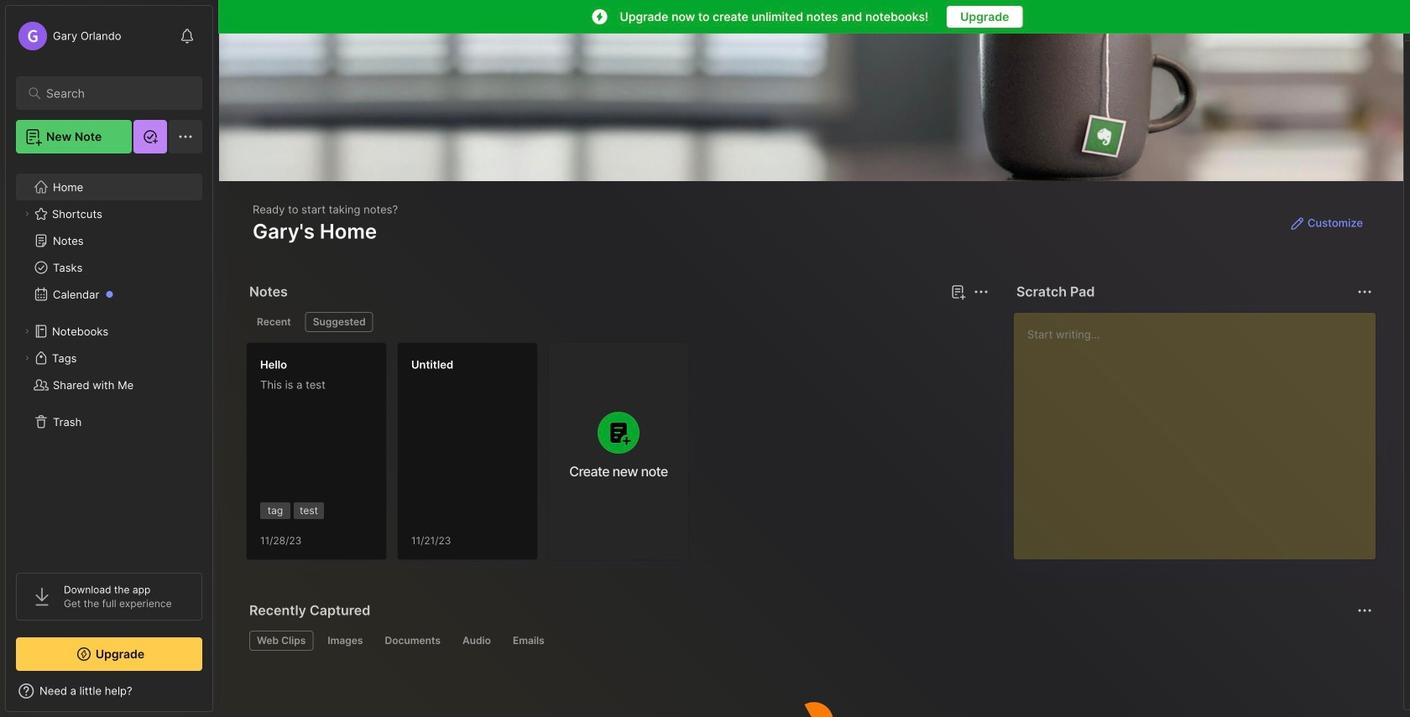 Task type: vqa. For each thing, say whether or not it's contained in the screenshot.
Close Image
no



Task type: locate. For each thing, give the bounding box(es) containing it.
tree
[[6, 164, 212, 558]]

Search text field
[[46, 86, 180, 102]]

more actions image
[[1355, 601, 1375, 621]]

1 vertical spatial tab list
[[249, 631, 1370, 652]]

None search field
[[46, 83, 180, 103]]

1 more actions image from the left
[[972, 282, 992, 302]]

more actions image
[[972, 282, 992, 302], [1355, 282, 1375, 302]]

1 horizontal spatial more actions image
[[1355, 282, 1375, 302]]

tree inside main 'element'
[[6, 164, 212, 558]]

expand tags image
[[22, 354, 32, 364]]

More actions field
[[970, 280, 993, 304], [1354, 280, 1377, 304], [1354, 600, 1377, 623]]

none search field inside main 'element'
[[46, 83, 180, 103]]

0 horizontal spatial more actions image
[[972, 282, 992, 302]]

0 vertical spatial tab list
[[249, 312, 987, 333]]

row group
[[246, 343, 699, 571]]

2 more actions image from the left
[[1355, 282, 1375, 302]]

tab
[[249, 312, 299, 333], [305, 312, 373, 333], [249, 631, 313, 652], [320, 631, 371, 652], [377, 631, 448, 652], [455, 631, 499, 652], [505, 631, 552, 652]]

tab list
[[249, 312, 987, 333], [249, 631, 1370, 652]]

main element
[[0, 0, 218, 718]]



Task type: describe. For each thing, give the bounding box(es) containing it.
click to collapse image
[[212, 687, 225, 707]]

2 tab list from the top
[[249, 631, 1370, 652]]

1 tab list from the top
[[249, 312, 987, 333]]

expand notebooks image
[[22, 327, 32, 337]]

Start writing… text field
[[1028, 313, 1375, 547]]

WHAT'S NEW field
[[6, 678, 212, 705]]

Account field
[[16, 19, 121, 53]]



